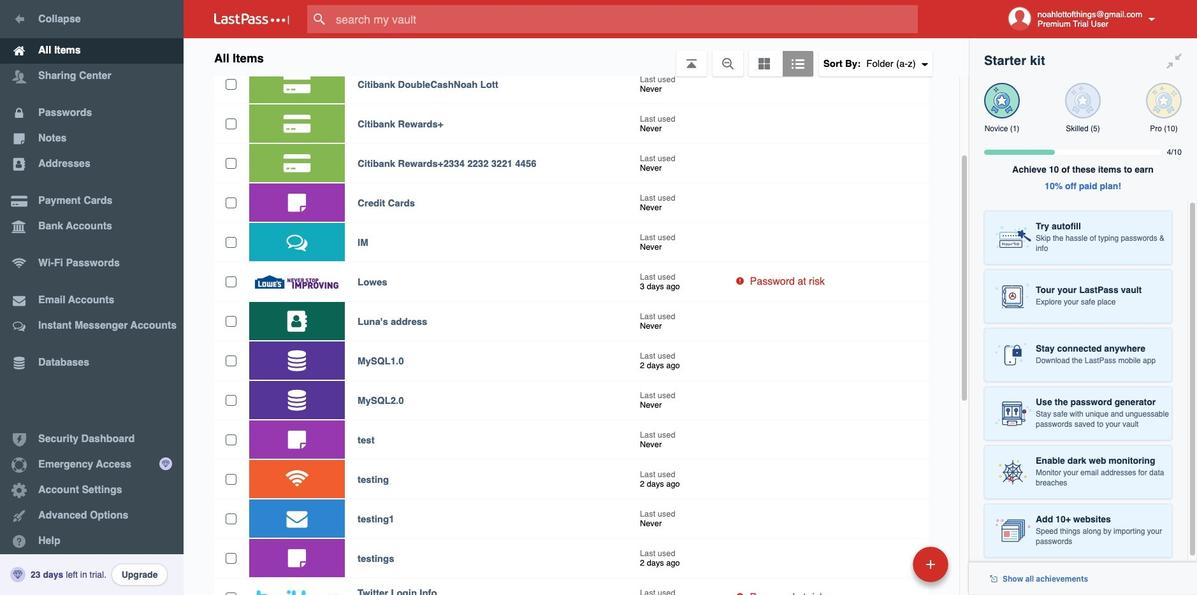 Task type: locate. For each thing, give the bounding box(es) containing it.
search my vault text field
[[307, 5, 943, 33]]

new item navigation
[[825, 543, 956, 595]]

Search search field
[[307, 5, 943, 33]]

lastpass image
[[214, 13, 289, 25]]

new item element
[[825, 546, 953, 583]]



Task type: vqa. For each thing, say whether or not it's contained in the screenshot.
new item Icon
no



Task type: describe. For each thing, give the bounding box(es) containing it.
main navigation navigation
[[0, 0, 184, 595]]

vault options navigation
[[184, 38, 969, 77]]



